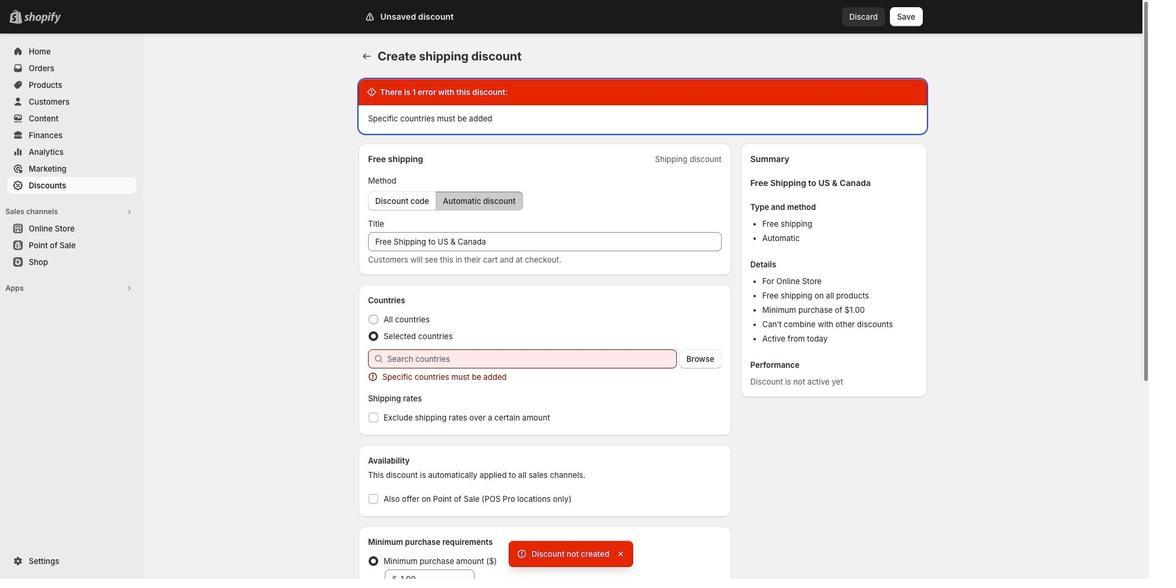 Task type: vqa. For each thing, say whether or not it's contained in the screenshot.
0.00 text box
yes



Task type: describe. For each thing, give the bounding box(es) containing it.
0.00 text field
[[401, 570, 475, 580]]



Task type: locate. For each thing, give the bounding box(es) containing it.
Search countries text field
[[388, 350, 677, 369]]

shopify image
[[24, 12, 61, 24]]

None text field
[[368, 232, 722, 252]]



